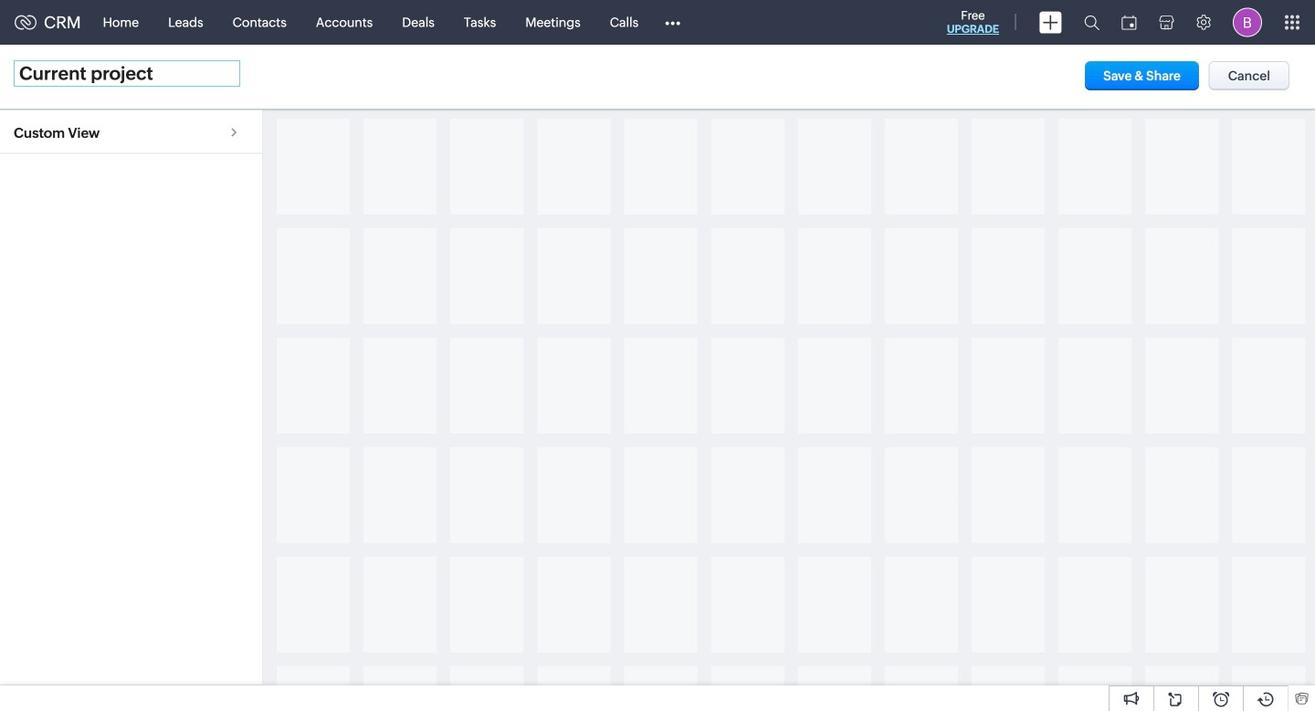 Task type: locate. For each thing, give the bounding box(es) containing it.
create menu image
[[1040, 11, 1063, 33]]

Other Modules field
[[654, 8, 693, 37]]

logo image
[[15, 15, 37, 30]]

calendar image
[[1122, 15, 1138, 30]]

profile element
[[1223, 0, 1274, 44]]

search element
[[1074, 0, 1111, 45]]

create menu element
[[1029, 0, 1074, 44]]

None text field
[[14, 60, 240, 87]]



Task type: describe. For each thing, give the bounding box(es) containing it.
profile image
[[1234, 8, 1263, 37]]

search image
[[1085, 15, 1100, 30]]



